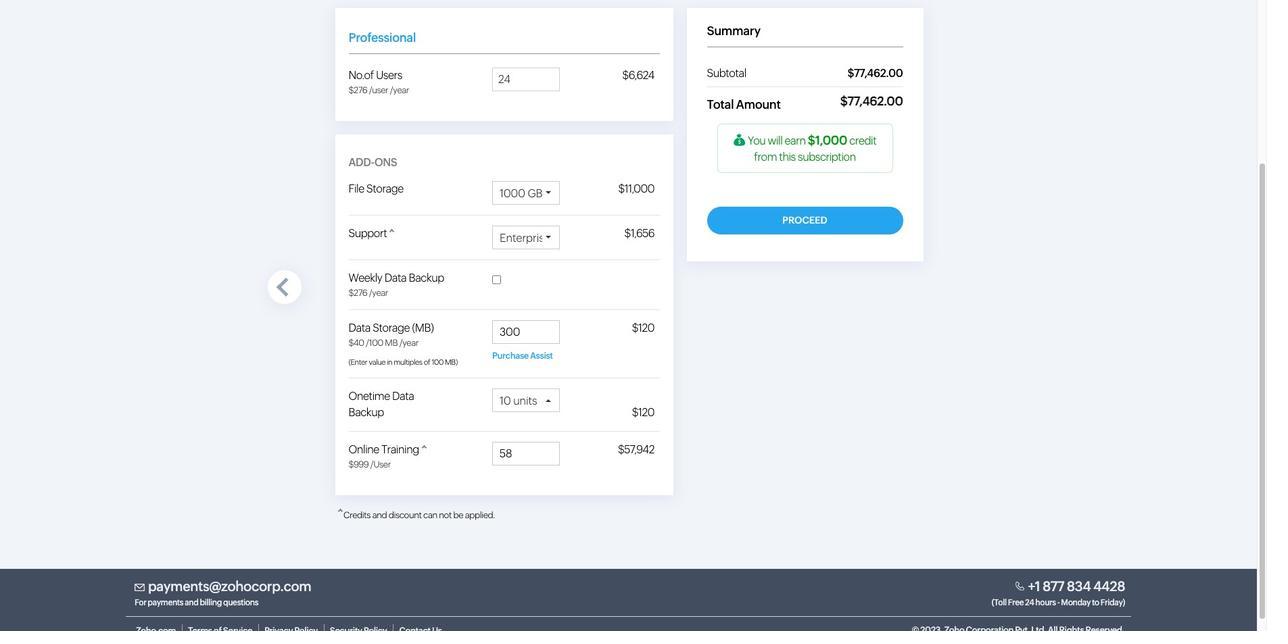 Task type: describe. For each thing, give the bounding box(es) containing it.
questions
[[223, 598, 258, 608]]

(toll
[[992, 598, 1007, 608]]

$ inside weekly data backup $ 276 /year
[[349, 288, 354, 298]]

$ inside no.of users $ 276 /user /year
[[349, 85, 354, 95]]

/user
[[370, 460, 391, 470]]

1,656
[[631, 227, 655, 240]]

summary
[[707, 24, 761, 38]]

earn
[[785, 135, 806, 147]]

and inside payments@zohocorp.com for payments and billing questions
[[185, 598, 199, 608]]

of
[[424, 358, 430, 366]]

will
[[768, 135, 783, 147]]

999
[[354, 460, 369, 470]]

11,000
[[625, 182, 655, 195]]

training
[[381, 444, 419, 456]]

proceed button
[[707, 207, 903, 235]]

$ 999 /user
[[349, 460, 391, 470]]

no.of
[[349, 69, 374, 82]]

mb
[[385, 338, 398, 348]]

$ inside data storage (mb) $ 40 /100 mb /year
[[349, 338, 354, 348]]

storage for data
[[373, 322, 410, 335]]

storage for file
[[367, 182, 404, 195]]

276 inside no.of users $ 276 /user /year
[[354, 85, 367, 95]]

credits
[[344, 510, 371, 520]]

1 $ 120 from the top
[[632, 322, 655, 335]]

value
[[369, 358, 385, 366]]

hours
[[1036, 598, 1056, 608]]

276 inside weekly data backup $ 276 /year
[[354, 288, 367, 298]]

to
[[1092, 598, 1099, 608]]

purchase
[[492, 351, 529, 361]]

(enter value in multiples of 100 mb)
[[349, 358, 458, 366]]

data inside data storage (mb) $ 40 /100 mb /year
[[349, 322, 371, 335]]

online training
[[349, 444, 419, 456]]

834
[[1067, 579, 1091, 594]]

you
[[748, 135, 766, 147]]

add-ons
[[349, 156, 397, 169]]

(toll free 24 hours - monday to friday)
[[992, 598, 1125, 608]]

payments@zohocorp.com
[[148, 579, 311, 594]]

10
[[500, 395, 511, 408]]

$ 57,942
[[618, 444, 655, 456]]

total amount
[[707, 97, 781, 112]]

1000 gb
[[500, 187, 543, 200]]

online
[[349, 444, 379, 456]]

this
[[779, 151, 796, 164]]

free
[[1008, 598, 1024, 608]]

$ 6,624
[[622, 69, 655, 82]]

payments
[[148, 598, 183, 608]]

friday)
[[1101, 598, 1125, 608]]

total
[[707, 97, 734, 112]]

credits and discount can not be applied.
[[342, 510, 495, 520]]

77,462.00 for total amount
[[848, 94, 903, 108]]

support
[[349, 227, 387, 240]]

assist
[[530, 351, 553, 361]]

billing
[[200, 598, 222, 608]]

/user
[[369, 85, 388, 95]]

+1 877 834 4428
[[1028, 579, 1125, 594]]

onetime
[[349, 390, 390, 403]]

mb)
[[445, 358, 458, 366]]

applied.
[[465, 510, 495, 520]]



Task type: locate. For each thing, give the bounding box(es) containing it.
monday
[[1061, 598, 1091, 608]]

/year for data
[[369, 288, 388, 298]]

$ 1,656
[[625, 227, 655, 240]]

/year
[[390, 85, 409, 95], [369, 288, 388, 298], [399, 338, 419, 348]]

backup
[[409, 272, 444, 284], [349, 406, 384, 419]]

and
[[372, 510, 387, 520], [185, 598, 199, 608]]

file storage
[[349, 182, 404, 195]]

2 120 from the top
[[638, 406, 655, 419]]

+1
[[1028, 579, 1040, 594]]

in
[[387, 358, 392, 366]]

None checkbox
[[492, 273, 501, 286]]

multiples
[[394, 358, 422, 366]]

$ 120
[[632, 322, 655, 335], [632, 406, 655, 419]]

$ 11,000
[[618, 182, 655, 195]]

0 vertical spatial 120
[[638, 322, 655, 335]]

1 vertical spatial /year
[[369, 288, 388, 298]]

None text field
[[492, 68, 560, 91], [492, 442, 560, 466], [492, 68, 560, 91], [492, 442, 560, 466]]

1 vertical spatial 77,462.00
[[848, 94, 903, 108]]

back to previous step image
[[267, 270, 301, 304]]

weekly
[[349, 272, 382, 284]]

10 units
[[500, 395, 537, 408]]

and right the credits
[[372, 510, 387, 520]]

gb
[[528, 187, 543, 200]]

1 horizontal spatial backup
[[409, 272, 444, 284]]

data up 40
[[349, 322, 371, 335]]

backup up "(mb)"
[[409, 272, 444, 284]]

ons
[[374, 156, 397, 169]]

data
[[385, 272, 407, 284], [349, 322, 371, 335], [392, 390, 414, 403]]

None text field
[[492, 321, 560, 344]]

amount
[[736, 97, 781, 112]]

276 down weekly
[[354, 288, 367, 298]]

you will earn $ 1,000
[[746, 133, 847, 147]]

0 vertical spatial $ 120
[[632, 322, 655, 335]]

0 vertical spatial and
[[372, 510, 387, 520]]

units
[[513, 395, 537, 408]]

0 vertical spatial 276
[[354, 85, 367, 95]]

1000
[[500, 187, 525, 200]]

2 vertical spatial /year
[[399, 338, 419, 348]]

$ 77,462.00
[[848, 67, 903, 80], [840, 94, 903, 108]]

0 horizontal spatial and
[[185, 598, 199, 608]]

/year inside data storage (mb) $ 40 /100 mb /year
[[399, 338, 419, 348]]

for
[[135, 598, 146, 608]]

276 down no.of
[[354, 85, 367, 95]]

0 vertical spatial backup
[[409, 272, 444, 284]]

backup inside weekly data backup $ 276 /year
[[409, 272, 444, 284]]

1 vertical spatial backup
[[349, 406, 384, 419]]

1 vertical spatial and
[[185, 598, 199, 608]]

/year down weekly
[[369, 288, 388, 298]]

1 vertical spatial 120
[[638, 406, 655, 419]]

/year inside weekly data backup $ 276 /year
[[369, 288, 388, 298]]

2 276 from the top
[[354, 288, 367, 298]]

add-
[[349, 156, 374, 169]]

1 vertical spatial $ 77,462.00
[[840, 94, 903, 108]]

and left billing
[[185, 598, 199, 608]]

276
[[354, 85, 367, 95], [354, 288, 367, 298]]

subscription
[[798, 151, 856, 164]]

/100
[[366, 338, 383, 348]]

2 vertical spatial data
[[392, 390, 414, 403]]

data storage (mb) $ 40 /100 mb /year
[[349, 322, 434, 348]]

0 vertical spatial $ 77,462.00
[[848, 67, 903, 80]]

purchase assist
[[492, 351, 553, 361]]

1 horizontal spatial and
[[372, 510, 387, 520]]

1 vertical spatial storage
[[373, 322, 410, 335]]

credit
[[850, 135, 877, 147]]

backup inside onetime data backup
[[349, 406, 384, 419]]

40
[[354, 338, 364, 348]]

1 276 from the top
[[354, 85, 367, 95]]

57,942
[[624, 444, 655, 456]]

/year for users
[[390, 85, 409, 95]]

users
[[376, 69, 402, 82]]

/year inside no.of users $ 276 /user /year
[[390, 85, 409, 95]]

2 $ 120 from the top
[[632, 406, 655, 419]]

weekly data backup $ 276 /year
[[349, 272, 444, 298]]

storage up mb
[[373, 322, 410, 335]]

not
[[439, 510, 452, 520]]

1 vertical spatial $ 120
[[632, 406, 655, 419]]

backup for weekly data backup $ 276 /year
[[409, 272, 444, 284]]

be
[[453, 510, 463, 520]]

0 vertical spatial /year
[[390, 85, 409, 95]]

no.of users $ 276 /user /year
[[349, 69, 409, 95]]

from
[[754, 151, 777, 164]]

credit from this subscription
[[754, 135, 877, 164]]

120
[[638, 322, 655, 335], [638, 406, 655, 419]]

data inside onetime data backup
[[392, 390, 414, 403]]

10 units button
[[492, 389, 560, 413]]

1,000
[[815, 133, 847, 147]]

$
[[848, 67, 854, 80], [622, 69, 629, 82], [349, 85, 354, 95], [840, 94, 848, 108], [808, 133, 815, 147], [618, 182, 625, 195], [625, 227, 631, 240], [349, 288, 354, 298], [632, 322, 638, 335], [349, 338, 354, 348], [632, 406, 638, 419], [618, 444, 624, 456], [349, 460, 354, 470]]

6,624
[[629, 69, 655, 82]]

4428
[[1093, 579, 1125, 594]]

1000 gb button
[[492, 181, 560, 205]]

subtotal
[[707, 67, 746, 80]]

professional
[[349, 30, 416, 45]]

onetime data backup
[[349, 390, 414, 419]]

$ 77,462.00 for subtotal
[[848, 67, 903, 80]]

data right onetime
[[392, 390, 414, 403]]

0 vertical spatial 77,462.00
[[854, 67, 903, 80]]

payments@zohocorp.com for payments and billing questions
[[135, 579, 311, 608]]

0 horizontal spatial backup
[[349, 406, 384, 419]]

1 vertical spatial data
[[349, 322, 371, 335]]

file
[[349, 182, 364, 195]]

storage down ons
[[367, 182, 404, 195]]

77,462.00
[[854, 67, 903, 80], [848, 94, 903, 108]]

1 120 from the top
[[638, 322, 655, 335]]

-
[[1057, 598, 1060, 608]]

$ 77,462.00 for total amount
[[840, 94, 903, 108]]

data inside weekly data backup $ 276 /year
[[385, 272, 407, 284]]

proceed
[[783, 215, 827, 226]]

backup for onetime data backup
[[349, 406, 384, 419]]

77,462.00 for subtotal
[[854, 67, 903, 80]]

24
[[1025, 598, 1034, 608]]

backup down onetime
[[349, 406, 384, 419]]

storage inside data storage (mb) $ 40 /100 mb /year
[[373, 322, 410, 335]]

data right weekly
[[385, 272, 407, 284]]

data for weekly
[[385, 272, 407, 284]]

100
[[432, 358, 444, 366]]

data for onetime
[[392, 390, 414, 403]]

/year right mb
[[399, 338, 419, 348]]

0 vertical spatial storage
[[367, 182, 404, 195]]

discount
[[389, 510, 422, 520]]

(enter
[[349, 358, 367, 366]]

0 vertical spatial data
[[385, 272, 407, 284]]

/year down users
[[390, 85, 409, 95]]

1 vertical spatial 276
[[354, 288, 367, 298]]

877
[[1043, 579, 1065, 594]]

can
[[423, 510, 437, 520]]

(mb)
[[412, 322, 434, 335]]



Task type: vqa. For each thing, say whether or not it's contained in the screenshot.
recipients
no



